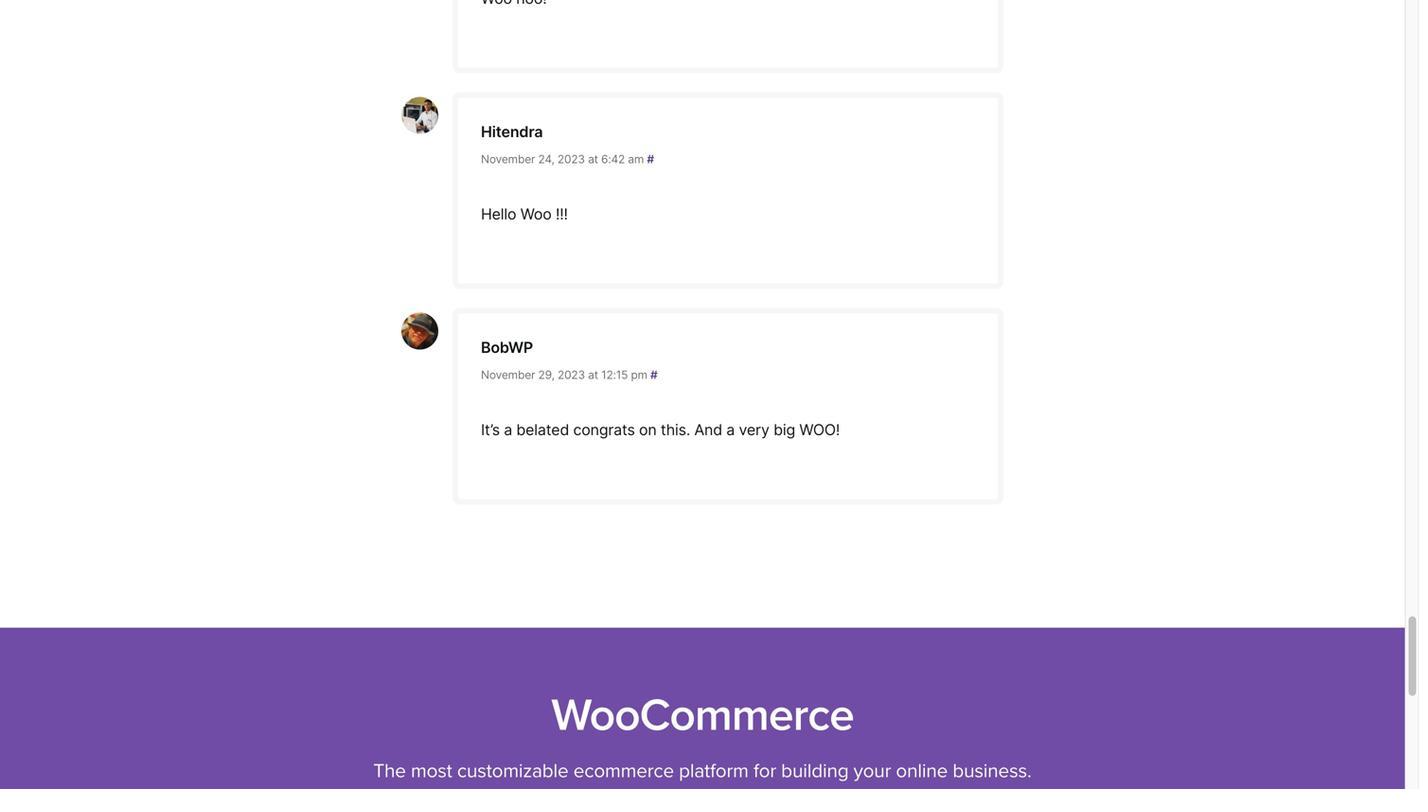 Task type: describe. For each thing, give the bounding box(es) containing it.
ecommerce
[[573, 760, 674, 783]]

november for hitendra
[[481, 152, 535, 166]]

12:15
[[601, 368, 628, 382]]

november 29, 2023    at     12:15 pm #
[[481, 368, 658, 382]]

# for !!!
[[647, 152, 654, 166]]

hitendra
[[481, 123, 543, 141]]

2 a from the left
[[726, 421, 735, 439]]

the most customizable ecommerce platform for building your online business.
[[373, 760, 1032, 783]]

this.
[[661, 421, 690, 439]]

the
[[373, 760, 406, 783]]

most
[[411, 760, 452, 783]]

24,
[[538, 152, 555, 166]]

# for belated
[[650, 368, 658, 382]]

6:42
[[601, 152, 625, 166]]

pm
[[631, 368, 647, 382]]

big
[[774, 421, 795, 439]]

november 24, 2023    at     6:42 am #
[[481, 152, 654, 166]]

and
[[694, 421, 722, 439]]

at for !!!
[[588, 152, 598, 166]]

it's a belated congrats on this. and a very big woo!
[[481, 421, 840, 439]]

# link for !!!
[[647, 152, 654, 166]]



Task type: locate. For each thing, give the bounding box(es) containing it.
for
[[754, 760, 776, 783]]

at left 6:42 at the top of the page
[[588, 152, 598, 166]]

woocommerce
[[551, 689, 854, 743]]

2 at from the top
[[588, 368, 598, 382]]

at for belated
[[588, 368, 598, 382]]

november for bobwp
[[481, 368, 535, 382]]

online
[[896, 760, 948, 783]]

hello
[[481, 205, 516, 223]]

0 vertical spatial #
[[647, 152, 654, 166]]

0 horizontal spatial a
[[504, 421, 512, 439]]

1 vertical spatial # link
[[650, 368, 658, 382]]

november
[[481, 152, 535, 166], [481, 368, 535, 382]]

1 at from the top
[[588, 152, 598, 166]]

0 vertical spatial # link
[[647, 152, 654, 166]]

november down hitendra
[[481, 152, 535, 166]]

2023 right 24,
[[558, 152, 585, 166]]

2 2023 from the top
[[558, 368, 585, 382]]

# link
[[647, 152, 654, 166], [650, 368, 658, 382]]

2023
[[558, 152, 585, 166], [558, 368, 585, 382]]

november down bobwp
[[481, 368, 535, 382]]

1 vertical spatial november
[[481, 368, 535, 382]]

a right and
[[726, 421, 735, 439]]

1 vertical spatial 2023
[[558, 368, 585, 382]]

0 vertical spatial at
[[588, 152, 598, 166]]

congrats
[[573, 421, 635, 439]]

it's
[[481, 421, 500, 439]]

am
[[628, 152, 644, 166]]

bobwp
[[481, 338, 533, 357]]

2023 right 29, on the left of page
[[558, 368, 585, 382]]

1 november from the top
[[481, 152, 535, 166]]

a right it's
[[504, 421, 512, 439]]

0 vertical spatial november
[[481, 152, 535, 166]]

# link for belated
[[650, 368, 658, 382]]

# right pm at top left
[[650, 368, 658, 382]]

woo!
[[799, 421, 840, 439]]

at
[[588, 152, 598, 166], [588, 368, 598, 382]]

woo
[[520, 205, 552, 223]]

your
[[854, 760, 891, 783]]

1 vertical spatial #
[[650, 368, 658, 382]]

!!!
[[556, 205, 568, 223]]

on
[[639, 421, 657, 439]]

at left 12:15
[[588, 368, 598, 382]]

1 a from the left
[[504, 421, 512, 439]]

# link right am
[[647, 152, 654, 166]]

very
[[739, 421, 770, 439]]

2023 for hitendra
[[558, 152, 585, 166]]

a
[[504, 421, 512, 439], [726, 421, 735, 439]]

2023 for bobwp
[[558, 368, 585, 382]]

29,
[[538, 368, 555, 382]]

building
[[781, 760, 849, 783]]

0 vertical spatial 2023
[[558, 152, 585, 166]]

2 november from the top
[[481, 368, 535, 382]]

1 horizontal spatial a
[[726, 421, 735, 439]]

# link right pm at top left
[[650, 368, 658, 382]]

1 vertical spatial at
[[588, 368, 598, 382]]

platform
[[679, 760, 749, 783]]

#
[[647, 152, 654, 166], [650, 368, 658, 382]]

hello woo !!!
[[481, 205, 568, 223]]

belated
[[516, 421, 569, 439]]

customizable
[[457, 760, 569, 783]]

1 2023 from the top
[[558, 152, 585, 166]]

# right am
[[647, 152, 654, 166]]

business.
[[953, 760, 1032, 783]]



Task type: vqa. For each thing, say whether or not it's contained in the screenshot.
"Rate product 2 stars" "image"
no



